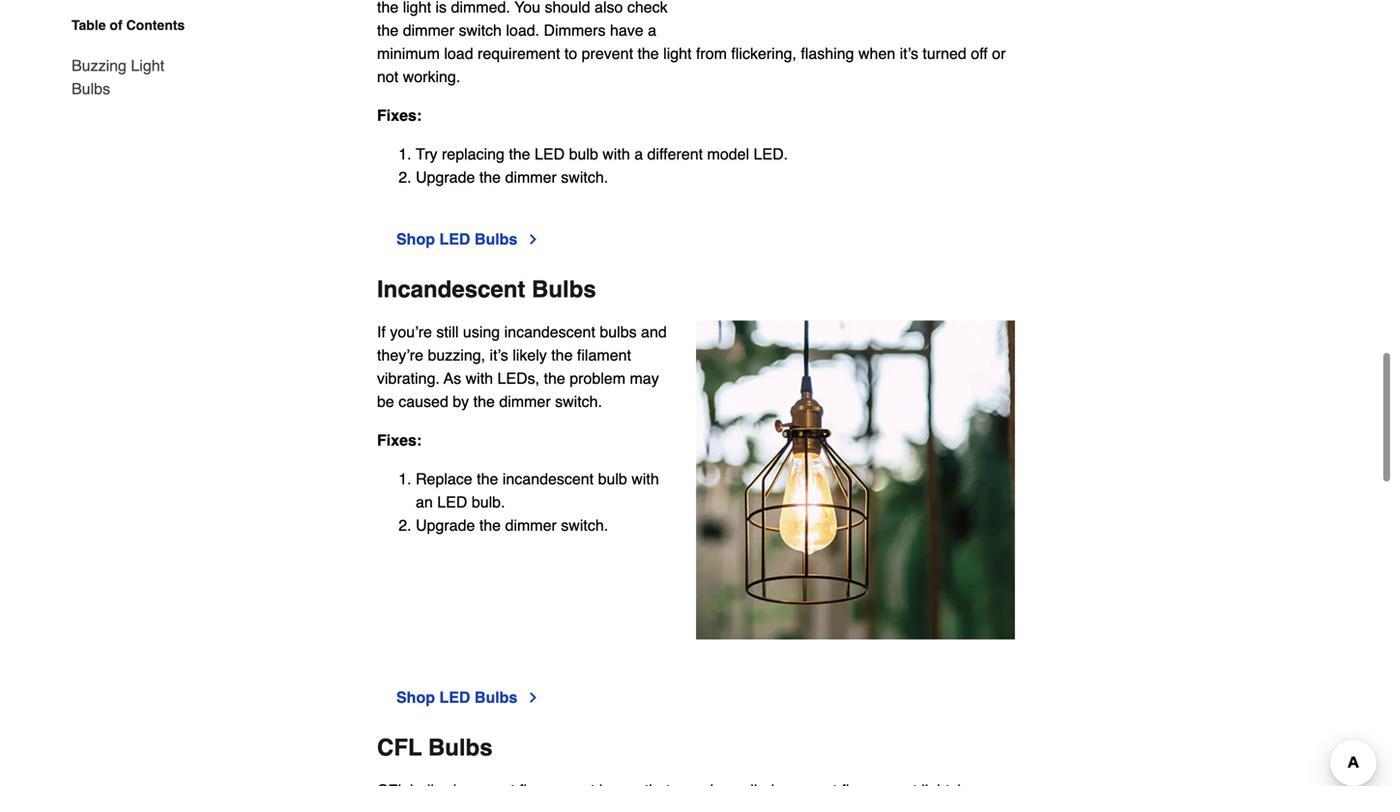 Task type: describe. For each thing, give the bounding box(es) containing it.
the right replacing
[[509, 145, 531, 163]]

switch. inside fixes: try replacing the led bulb with a different model led. upgrade the dimmer switch.
[[561, 168, 608, 186]]

bulbs right cfl on the left of page
[[428, 735, 493, 761]]

contents
[[126, 17, 185, 33]]

the right likely
[[551, 346, 573, 364]]

bulbs left chevron right image
[[475, 689, 518, 707]]

buzzing,
[[428, 346, 486, 364]]

incandescent inside if you're still using incandescent bulbs and they're buzzing, it's likely the filament vibrating. as with leds, the problem may be caused by the dimmer switch.
[[504, 323, 596, 341]]

they're
[[377, 346, 424, 364]]

chevron right image
[[525, 690, 541, 706]]

dimmer inside "fixes: replace the incandescent bulb with an led bulb. upgrade the dimmer switch."
[[505, 517, 557, 534]]

the right the by
[[474, 393, 495, 411]]

fixes: for fixes: try replacing the led bulb with a different model led. upgrade the dimmer switch.
[[377, 107, 422, 124]]

the down replacing
[[480, 168, 501, 186]]

shop for chevron right icon
[[397, 230, 435, 248]]

bulb.
[[472, 493, 505, 511]]

likely
[[513, 346, 547, 364]]

buzzing
[[72, 57, 127, 74]]

shop led bulbs for chevron right image
[[397, 689, 518, 707]]

of
[[110, 17, 122, 33]]

shop led bulbs for chevron right icon
[[397, 230, 518, 248]]

bulbs left chevron right icon
[[475, 230, 518, 248]]

by
[[453, 393, 469, 411]]

led.
[[754, 145, 788, 163]]

model
[[707, 145, 750, 163]]

bulbs down chevron right icon
[[532, 276, 596, 303]]

2 shop led bulbs link from the top
[[397, 686, 541, 710]]

with inside fixes: try replacing the led bulb with a different model led. upgrade the dimmer switch.
[[603, 145, 630, 163]]

try
[[416, 145, 438, 163]]

led up incandescent
[[439, 230, 470, 248]]

problem
[[570, 370, 626, 387]]

led up cfl bulbs
[[439, 689, 470, 707]]

if
[[377, 323, 386, 341]]

a wire hanging light fixture with a newhouse vintage incandescent light bulb. image
[[696, 321, 1015, 640]]

vibrating.
[[377, 370, 440, 387]]

1 shop led bulbs link from the top
[[397, 228, 541, 251]]

buzzing light bulbs
[[72, 57, 164, 98]]

replace
[[416, 470, 473, 488]]

with inside "fixes: replace the incandescent bulb with an led bulb. upgrade the dimmer switch."
[[632, 470, 659, 488]]

table
[[72, 17, 106, 33]]



Task type: locate. For each thing, give the bounding box(es) containing it.
2 vertical spatial dimmer
[[505, 517, 557, 534]]

bulbs
[[600, 323, 637, 341]]

light
[[131, 57, 164, 74]]

1 vertical spatial fixes:
[[377, 431, 422, 449]]

fixes: inside fixes: try replacing the led bulb with a different model led. upgrade the dimmer switch.
[[377, 107, 422, 124]]

it's
[[490, 346, 508, 364]]

1 shop led bulbs from the top
[[397, 230, 518, 248]]

incandescent inside "fixes: replace the incandescent bulb with an led bulb. upgrade the dimmer switch."
[[503, 470, 594, 488]]

incandescent
[[504, 323, 596, 341], [503, 470, 594, 488]]

0 vertical spatial switch.
[[561, 168, 608, 186]]

0 vertical spatial shop
[[397, 230, 435, 248]]

1 fixes: from the top
[[377, 107, 422, 124]]

0 horizontal spatial with
[[466, 370, 493, 387]]

shop led bulbs link up cfl bulbs
[[397, 686, 541, 710]]

the up bulb. on the bottom left of the page
[[477, 470, 498, 488]]

1 vertical spatial shop led bulbs
[[397, 689, 518, 707]]

1 vertical spatial incandescent
[[503, 470, 594, 488]]

fixes: down be in the left of the page
[[377, 431, 422, 449]]

dimmer up chevron right icon
[[505, 168, 557, 186]]

with inside if you're still using incandescent bulbs and they're buzzing, it's likely the filament vibrating. as with leds, the problem may be caused by the dimmer switch.
[[466, 370, 493, 387]]

chevron right image
[[525, 232, 541, 247]]

buzzing light bulbs link
[[72, 43, 201, 101]]

filament
[[577, 346, 631, 364]]

0 vertical spatial bulb
[[569, 145, 598, 163]]

table of contents
[[72, 17, 185, 33]]

incandescent up likely
[[504, 323, 596, 341]]

bulb inside fixes: try replacing the led bulb with a different model led. upgrade the dimmer switch.
[[569, 145, 598, 163]]

shop
[[397, 230, 435, 248], [397, 689, 435, 707]]

0 vertical spatial with
[[603, 145, 630, 163]]

1 horizontal spatial with
[[603, 145, 630, 163]]

switch. inside if you're still using incandescent bulbs and they're buzzing, it's likely the filament vibrating. as with leds, the problem may be caused by the dimmer switch.
[[555, 393, 602, 411]]

fixes: inside "fixes: replace the incandescent bulb with an led bulb. upgrade the dimmer switch."
[[377, 431, 422, 449]]

incandescent up bulb. on the bottom left of the page
[[503, 470, 594, 488]]

using
[[463, 323, 500, 341]]

2 shop from the top
[[397, 689, 435, 707]]

upgrade inside fixes: try replacing the led bulb with a different model led. upgrade the dimmer switch.
[[416, 168, 475, 186]]

0 vertical spatial shop led bulbs link
[[397, 228, 541, 251]]

led
[[535, 145, 565, 163], [439, 230, 470, 248], [437, 493, 467, 511], [439, 689, 470, 707]]

incandescent bulbs
[[377, 276, 596, 303]]

bulb inside "fixes: replace the incandescent bulb with an led bulb. upgrade the dimmer switch."
[[598, 470, 627, 488]]

fixes: try replacing the led bulb with a different model led. upgrade the dimmer switch.
[[377, 107, 788, 186]]

fixes: for fixes: replace the incandescent bulb with an led bulb. upgrade the dimmer switch.
[[377, 431, 422, 449]]

may
[[630, 370, 659, 387]]

0 vertical spatial dimmer
[[505, 168, 557, 186]]

1 vertical spatial bulb
[[598, 470, 627, 488]]

shop led bulbs up incandescent
[[397, 230, 518, 248]]

1 vertical spatial shop led bulbs link
[[397, 686, 541, 710]]

2 upgrade from the top
[[416, 517, 475, 534]]

bulbs
[[72, 80, 110, 98], [475, 230, 518, 248], [532, 276, 596, 303], [475, 689, 518, 707], [428, 735, 493, 761]]

upgrade down an
[[416, 517, 475, 534]]

2 vertical spatial switch.
[[561, 517, 608, 534]]

1 shop from the top
[[397, 230, 435, 248]]

different
[[648, 145, 703, 163]]

2 shop led bulbs from the top
[[397, 689, 518, 707]]

fixes: up try
[[377, 107, 422, 124]]

1 vertical spatial with
[[466, 370, 493, 387]]

table of contents element
[[56, 15, 201, 101]]

shop for chevron right image
[[397, 689, 435, 707]]

shop led bulbs
[[397, 230, 518, 248], [397, 689, 518, 707]]

led right replacing
[[535, 145, 565, 163]]

the
[[509, 145, 531, 163], [480, 168, 501, 186], [551, 346, 573, 364], [544, 370, 566, 387], [474, 393, 495, 411], [477, 470, 498, 488], [480, 517, 501, 534]]

replacing
[[442, 145, 505, 163]]

and
[[641, 323, 667, 341]]

1 vertical spatial switch.
[[555, 393, 602, 411]]

the down bulb. on the bottom left of the page
[[480, 517, 501, 534]]

a
[[635, 145, 643, 163]]

an
[[416, 493, 433, 511]]

with
[[603, 145, 630, 163], [466, 370, 493, 387], [632, 470, 659, 488]]

0 vertical spatial fixes:
[[377, 107, 422, 124]]

be
[[377, 393, 394, 411]]

1 vertical spatial dimmer
[[499, 393, 551, 411]]

cfl
[[377, 735, 422, 761]]

upgrade
[[416, 168, 475, 186], [416, 517, 475, 534]]

2 horizontal spatial with
[[632, 470, 659, 488]]

led inside fixes: try replacing the led bulb with a different model led. upgrade the dimmer switch.
[[535, 145, 565, 163]]

1 upgrade from the top
[[416, 168, 475, 186]]

dimmer inside if you're still using incandescent bulbs and they're buzzing, it's likely the filament vibrating. as with leds, the problem may be caused by the dimmer switch.
[[499, 393, 551, 411]]

dimmer inside fixes: try replacing the led bulb with a different model led. upgrade the dimmer switch.
[[505, 168, 557, 186]]

if you're still using incandescent bulbs and they're buzzing, it's likely the filament vibrating. as with leds, the problem may be caused by the dimmer switch.
[[377, 323, 667, 411]]

0 vertical spatial incandescent
[[504, 323, 596, 341]]

bulbs down buzzing
[[72, 80, 110, 98]]

shop led bulbs link
[[397, 228, 541, 251], [397, 686, 541, 710]]

switch. inside "fixes: replace the incandescent bulb with an led bulb. upgrade the dimmer switch."
[[561, 517, 608, 534]]

2 fixes: from the top
[[377, 431, 422, 449]]

still
[[437, 323, 459, 341]]

led down replace
[[437, 493, 467, 511]]

1 vertical spatial upgrade
[[416, 517, 475, 534]]

dimmer down leds,
[[499, 393, 551, 411]]

bulbs inside buzzing light bulbs
[[72, 80, 110, 98]]

as
[[444, 370, 461, 387]]

fixes:
[[377, 107, 422, 124], [377, 431, 422, 449]]

fixes: replace the incandescent bulb with an led bulb. upgrade the dimmer switch.
[[377, 431, 659, 534]]

led inside "fixes: replace the incandescent bulb with an led bulb. upgrade the dimmer switch."
[[437, 493, 467, 511]]

2 vertical spatial with
[[632, 470, 659, 488]]

cfl bulbs
[[377, 735, 493, 761]]

switch.
[[561, 168, 608, 186], [555, 393, 602, 411], [561, 517, 608, 534]]

upgrade inside "fixes: replace the incandescent bulb with an led bulb. upgrade the dimmer switch."
[[416, 517, 475, 534]]

you're
[[390, 323, 432, 341]]

dimmer down bulb. on the bottom left of the page
[[505, 517, 557, 534]]

shop led bulbs link up incandescent
[[397, 228, 541, 251]]

dimmer
[[505, 168, 557, 186], [499, 393, 551, 411], [505, 517, 557, 534]]

shop led bulbs up cfl bulbs
[[397, 689, 518, 707]]

leds,
[[498, 370, 540, 387]]

caused
[[399, 393, 449, 411]]

0 vertical spatial upgrade
[[416, 168, 475, 186]]

1 vertical spatial shop
[[397, 689, 435, 707]]

shop up cfl on the left of page
[[397, 689, 435, 707]]

bulb
[[569, 145, 598, 163], [598, 470, 627, 488]]

incandescent
[[377, 276, 526, 303]]

shop up incandescent
[[397, 230, 435, 248]]

upgrade down try
[[416, 168, 475, 186]]

the down likely
[[544, 370, 566, 387]]

0 vertical spatial shop led bulbs
[[397, 230, 518, 248]]



Task type: vqa. For each thing, say whether or not it's contained in the screenshot.
bottom Fixes:
yes



